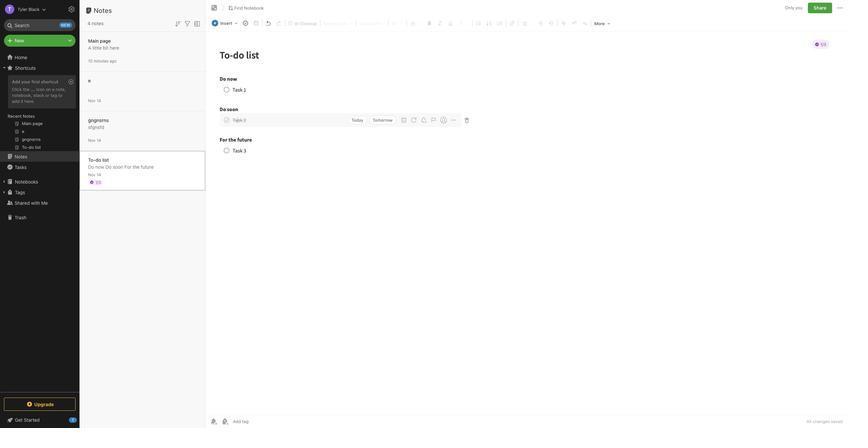 Task type: describe. For each thing, give the bounding box(es) containing it.
shared with me link
[[0, 198, 79, 208]]

all changes saved
[[807, 419, 843, 425]]

home link
[[0, 52, 80, 63]]

note,
[[56, 87, 66, 92]]

the inside group
[[23, 87, 29, 92]]

notes inside group
[[23, 114, 35, 119]]

font family image
[[357, 19, 387, 27]]

to-
[[88, 157, 96, 163]]

nov 14 for gngnsrns
[[88, 138, 101, 143]]

add tag image
[[221, 418, 229, 426]]

4 notes
[[87, 21, 104, 26]]

notes link
[[0, 151, 79, 162]]

notebook,
[[12, 93, 32, 98]]

page
[[100, 38, 111, 44]]

to-do list do now do soon for the future
[[88, 157, 154, 170]]

group inside tree
[[0, 73, 79, 154]]

tasks
[[15, 164, 27, 170]]

10 minutes ago
[[88, 58, 117, 63]]

10
[[88, 58, 92, 63]]

add filters image
[[184, 20, 191, 28]]

only
[[785, 5, 794, 10]]

Font size field
[[389, 19, 406, 28]]

3 nov from the top
[[88, 172, 95, 177]]

e
[[88, 78, 91, 83]]

...
[[31, 87, 35, 92]]

upgrade button
[[4, 398, 76, 411]]

icon on a note, notebook, stack or tag to add it here.
[[12, 87, 66, 104]]

nov for gngnsrns
[[88, 138, 95, 143]]

home
[[15, 54, 27, 60]]

click to collapse image
[[77, 416, 82, 424]]

More actions field
[[836, 3, 844, 13]]

me
[[41, 200, 48, 206]]

gngnsrns sfgnsfd
[[88, 117, 109, 130]]

tyler black
[[18, 6, 40, 12]]

highlight image
[[456, 19, 471, 27]]

saved
[[831, 419, 843, 425]]

shortcuts
[[15, 65, 36, 71]]

Sort options field
[[174, 19, 182, 28]]

alignment image
[[519, 19, 535, 27]]

Highlight field
[[456, 19, 472, 28]]

or
[[45, 93, 49, 98]]

sfgnsfd
[[88, 124, 104, 130]]

new search field
[[9, 19, 72, 31]]

2 vertical spatial notes
[[15, 154, 27, 159]]

expand notebooks image
[[2, 179, 7, 185]]

main
[[88, 38, 99, 44]]

tags
[[15, 190, 25, 195]]

for
[[124, 164, 131, 170]]

new
[[15, 38, 24, 43]]

on
[[46, 87, 51, 92]]

icon
[[36, 87, 45, 92]]

settings image
[[68, 5, 76, 13]]

nov for e
[[88, 98, 95, 103]]

a
[[52, 87, 54, 92]]

expand note image
[[210, 4, 218, 12]]

Help and Learning task checklist field
[[0, 415, 80, 426]]

Font family field
[[357, 19, 388, 28]]

first
[[32, 79, 40, 84]]

Heading level field
[[321, 19, 355, 28]]

4
[[87, 21, 90, 26]]

add a reminder image
[[210, 418, 218, 426]]

Add filters field
[[184, 19, 191, 28]]

your
[[21, 79, 30, 84]]

it
[[21, 99, 23, 104]]

first notebook button
[[226, 3, 266, 13]]

to
[[58, 93, 62, 98]]

expand tags image
[[2, 190, 7, 195]]

do
[[95, 157, 101, 163]]

Search text field
[[9, 19, 71, 31]]

share
[[814, 5, 826, 11]]

recent notes
[[8, 114, 35, 119]]

list
[[102, 157, 109, 163]]

1/3
[[95, 180, 101, 185]]

trash
[[15, 215, 26, 220]]

14 for gngnsrns
[[97, 138, 101, 143]]

Insert field
[[210, 19, 240, 28]]

1 do from the left
[[88, 164, 94, 170]]

click the ...
[[12, 87, 35, 92]]

notebooks link
[[0, 177, 79, 187]]

little
[[92, 45, 102, 51]]

a
[[88, 45, 91, 51]]



Task type: locate. For each thing, give the bounding box(es) containing it.
nov down sfgnsfd
[[88, 138, 95, 143]]

undo image
[[264, 19, 273, 28]]

main page a little bit here
[[88, 38, 119, 51]]

0 vertical spatial nov 14
[[88, 98, 101, 103]]

future
[[141, 164, 154, 170]]

do down to-
[[88, 164, 94, 170]]

1 vertical spatial nov 14
[[88, 138, 101, 143]]

0 horizontal spatial do
[[88, 164, 94, 170]]

new button
[[4, 35, 76, 47]]

only you
[[785, 5, 803, 10]]

group
[[0, 73, 79, 154]]

you
[[795, 5, 803, 10]]

14 up 'gngnsrns' on the left top of the page
[[97, 98, 101, 103]]

1 vertical spatial nov
[[88, 138, 95, 143]]

font color image
[[408, 19, 424, 27]]

task image
[[241, 19, 250, 28]]

14 down sfgnsfd
[[97, 138, 101, 143]]

here.
[[24, 99, 35, 104]]

shared
[[15, 200, 30, 206]]

14 for e
[[97, 98, 101, 103]]

recent
[[8, 114, 22, 119]]

0 vertical spatial the
[[23, 87, 29, 92]]

2 vertical spatial 14
[[97, 172, 101, 177]]

notes up notes
[[94, 7, 112, 14]]

Account field
[[0, 3, 46, 16]]

2 vertical spatial nov 14
[[88, 172, 101, 177]]

tyler
[[18, 6, 27, 12]]

Font color field
[[407, 19, 424, 28]]

tasks button
[[0, 162, 79, 173]]

new
[[61, 23, 70, 27]]

1 nov from the top
[[88, 98, 95, 103]]

ago
[[110, 58, 117, 63]]

shared with me
[[15, 200, 48, 206]]

More field
[[592, 19, 612, 28]]

add your first shortcut
[[12, 79, 58, 84]]

black
[[29, 6, 40, 12]]

notes right recent
[[23, 114, 35, 119]]

nov 14 up "1/3"
[[88, 172, 101, 177]]

first notebook
[[234, 5, 264, 10]]

0 vertical spatial notes
[[94, 7, 112, 14]]

0 horizontal spatial the
[[23, 87, 29, 92]]

notes
[[94, 7, 112, 14], [23, 114, 35, 119], [15, 154, 27, 159]]

the
[[23, 87, 29, 92], [133, 164, 140, 170]]

notes up tasks
[[15, 154, 27, 159]]

nov 14 up 'gngnsrns' on the left top of the page
[[88, 98, 101, 103]]

1 14 from the top
[[97, 98, 101, 103]]

Note Editor text field
[[206, 32, 848, 415]]

notebooks
[[15, 179, 38, 185]]

trash link
[[0, 212, 79, 223]]

7
[[72, 418, 74, 423]]

here
[[110, 45, 119, 51]]

notebook
[[244, 5, 264, 10]]

note list element
[[80, 0, 206, 429]]

1 vertical spatial notes
[[23, 114, 35, 119]]

nov 14 down sfgnsfd
[[88, 138, 101, 143]]

nov
[[88, 98, 95, 103], [88, 138, 95, 143], [88, 172, 95, 177]]

2 nov from the top
[[88, 138, 95, 143]]

insert
[[220, 21, 232, 26]]

upgrade
[[34, 402, 54, 408]]

do
[[88, 164, 94, 170], [105, 164, 111, 170]]

soon
[[113, 164, 123, 170]]

now
[[95, 164, 104, 170]]

minutes
[[94, 58, 108, 63]]

get
[[15, 418, 23, 423]]

font size image
[[390, 19, 405, 27]]

1 vertical spatial 14
[[97, 138, 101, 143]]

add
[[12, 79, 20, 84]]

gngnsrns
[[88, 117, 109, 123]]

notes
[[92, 21, 104, 26]]

share button
[[808, 3, 832, 13]]

tag
[[51, 93, 57, 98]]

get started
[[15, 418, 40, 423]]

2 vertical spatial nov
[[88, 172, 95, 177]]

2 14 from the top
[[97, 138, 101, 143]]

2 do from the left
[[105, 164, 111, 170]]

changes
[[813, 419, 830, 425]]

heading level image
[[321, 19, 355, 27]]

tags button
[[0, 187, 79, 198]]

tree containing home
[[0, 52, 80, 392]]

0 vertical spatial 14
[[97, 98, 101, 103]]

the left ...
[[23, 87, 29, 92]]

first
[[234, 5, 243, 10]]

Alignment field
[[519, 19, 536, 28]]

0 vertical spatial nov
[[88, 98, 95, 103]]

notes inside note list element
[[94, 7, 112, 14]]

started
[[24, 418, 40, 423]]

click
[[12, 87, 22, 92]]

14 up "1/3"
[[97, 172, 101, 177]]

note window element
[[206, 0, 848, 429]]

Add tag field
[[232, 419, 282, 425]]

3 14 from the top
[[97, 172, 101, 177]]

more
[[594, 21, 605, 26]]

add
[[12, 99, 20, 104]]

nov 14 for e
[[88, 98, 101, 103]]

nov down the "e"
[[88, 98, 95, 103]]

1 nov 14 from the top
[[88, 98, 101, 103]]

more actions image
[[836, 4, 844, 12]]

14
[[97, 98, 101, 103], [97, 138, 101, 143], [97, 172, 101, 177]]

nov 14
[[88, 98, 101, 103], [88, 138, 101, 143], [88, 172, 101, 177]]

group containing add your first shortcut
[[0, 73, 79, 154]]

1 horizontal spatial the
[[133, 164, 140, 170]]

stack
[[33, 93, 44, 98]]

nov up "1/3"
[[88, 172, 95, 177]]

3 nov 14 from the top
[[88, 172, 101, 177]]

shortcuts button
[[0, 63, 79, 73]]

the right "for"
[[133, 164, 140, 170]]

2 nov 14 from the top
[[88, 138, 101, 143]]

shortcut
[[41, 79, 58, 84]]

the inside to-do list do now do soon for the future
[[133, 164, 140, 170]]

all
[[807, 419, 812, 425]]

tree
[[0, 52, 80, 392]]

do down "list"
[[105, 164, 111, 170]]

with
[[31, 200, 40, 206]]

bit
[[103, 45, 108, 51]]

View options field
[[191, 19, 201, 28]]

1 horizontal spatial do
[[105, 164, 111, 170]]

1 vertical spatial the
[[133, 164, 140, 170]]



Task type: vqa. For each thing, say whether or not it's contained in the screenshot.
search field inside Main element
no



